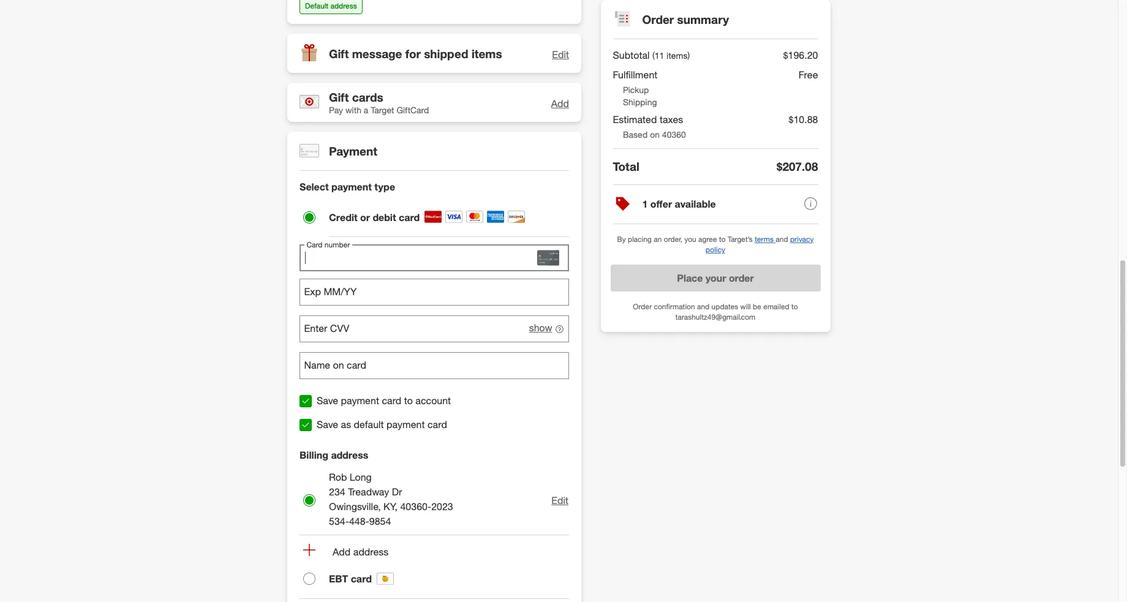 Task type: vqa. For each thing, say whether or not it's contained in the screenshot.
payment associated with Select
yes



Task type: locate. For each thing, give the bounding box(es) containing it.
for
[[406, 46, 421, 60]]

to up policy
[[720, 235, 726, 244]]

address
[[331, 1, 357, 11], [331, 449, 369, 462], [354, 546, 389, 559]]

select
[[300, 181, 329, 193]]

payment up the credit
[[332, 181, 372, 193]]

emailed
[[764, 302, 790, 311]]

edit link
[[552, 48, 569, 61]]

cards
[[352, 90, 384, 104]]

40360
[[663, 129, 686, 139]]

ky
[[384, 501, 395, 513]]

address for billing address
[[331, 449, 369, 462]]

by placing an order, you agree to target's terms and
[[618, 235, 791, 244]]

and up tarashultz49@gmail.com
[[698, 302, 710, 311]]

payment
[[332, 181, 372, 193], [341, 395, 379, 407], [387, 419, 425, 431]]

order for order confirmation and updates will be emailed to tarashultz49@gmail.com
[[634, 302, 653, 311]]

448-
[[349, 516, 370, 528]]

2 horizontal spatial to
[[792, 302, 799, 311]]

save for save payment card to account
[[317, 395, 338, 407]]

on
[[650, 129, 660, 139]]

None telephone field
[[300, 279, 569, 306]]

payment up default on the left bottom of page
[[341, 395, 379, 407]]

address for default address
[[331, 1, 357, 11]]

0 vertical spatial and
[[777, 235, 789, 244]]

gift
[[329, 46, 349, 60], [329, 90, 349, 104]]

234
[[329, 486, 346, 498]]

order summary
[[643, 12, 730, 26]]

1 , from the left
[[378, 501, 381, 513]]

order,
[[665, 235, 683, 244]]

2 save from the top
[[317, 419, 338, 431]]

order up (11
[[643, 12, 675, 26]]

0 vertical spatial payment
[[332, 181, 372, 193]]

0 horizontal spatial add
[[333, 546, 351, 559]]

pickup shipping
[[623, 84, 657, 107]]

order confirmation and updates will be emailed to tarashultz49@gmail.com
[[634, 302, 799, 322]]

gift inside the gift cards pay with a target giftcard
[[329, 90, 349, 104]]

default
[[305, 1, 329, 11]]

save left "as"
[[317, 419, 338, 431]]

and inside order confirmation and updates will be emailed to tarashultz49@gmail.com
[[698, 302, 710, 311]]

None telephone field
[[300, 245, 569, 272]]

by
[[618, 235, 627, 244]]

order
[[643, 12, 675, 26], [634, 302, 653, 311]]

EBT card radio
[[303, 573, 316, 585]]

1 vertical spatial to
[[792, 302, 799, 311]]

1 save from the top
[[317, 395, 338, 407]]

your
[[706, 272, 727, 284]]

1 vertical spatial edit
[[552, 495, 569, 507]]

1 horizontal spatial add
[[551, 97, 569, 110]]

terms link
[[756, 235, 777, 244]]

payment for save
[[341, 395, 379, 407]]

9854
[[370, 516, 391, 528]]

add down edit link
[[551, 97, 569, 110]]

payment down save payment card to account
[[387, 419, 425, 431]]

1 offer available
[[643, 198, 717, 210]]

0 vertical spatial add
[[551, 97, 569, 110]]

save
[[317, 395, 338, 407], [317, 419, 338, 431]]

1 horizontal spatial and
[[777, 235, 789, 244]]

agree
[[699, 235, 718, 244]]

fulfillment
[[614, 69, 658, 81]]

total
[[614, 159, 640, 173]]

gift up pay
[[329, 90, 349, 104]]

0 horizontal spatial ,
[[378, 501, 381, 513]]

40360-
[[401, 501, 432, 513]]

save for save as default payment card
[[317, 419, 338, 431]]

0 vertical spatial edit
[[552, 48, 569, 61]]

add
[[551, 97, 569, 110], [333, 546, 351, 559]]

0 vertical spatial gift
[[329, 46, 349, 60]]

payment
[[329, 144, 378, 158]]

address down 9854
[[354, 546, 389, 559]]

edit
[[552, 48, 569, 61], [552, 495, 569, 507]]

order inside order confirmation and updates will be emailed to tarashultz49@gmail.com
[[634, 302, 653, 311]]

to right emailed
[[792, 302, 799, 311]]

address up the long on the bottom of the page
[[331, 449, 369, 462]]

0 vertical spatial address
[[331, 1, 357, 11]]

1 horizontal spatial ,
[[395, 501, 398, 513]]

message
[[352, 46, 402, 60]]

add address button
[[300, 543, 389, 560]]

,
[[378, 501, 381, 513], [395, 501, 398, 513]]

gift left the message
[[329, 46, 349, 60]]

add up the ebt
[[333, 546, 351, 559]]

, left ky
[[378, 501, 381, 513]]

pay
[[329, 105, 343, 115]]

default address
[[305, 1, 357, 11]]

1 vertical spatial save
[[317, 419, 338, 431]]

will
[[741, 302, 752, 311]]

type
[[375, 181, 396, 193]]

None radio
[[303, 495, 316, 507]]

2 gift from the top
[[329, 90, 349, 104]]

0 vertical spatial to
[[720, 235, 726, 244]]

and right terms
[[777, 235, 789, 244]]

privacy
[[791, 235, 815, 244]]

1 vertical spatial order
[[634, 302, 653, 311]]

card down account
[[428, 419, 447, 431]]

0 horizontal spatial and
[[698, 302, 710, 311]]

1 gift from the top
[[329, 46, 349, 60]]

policy
[[707, 245, 726, 254]]

estimated taxes
[[614, 113, 684, 126]]

2 vertical spatial payment
[[387, 419, 425, 431]]

Save as default payment card checkbox
[[300, 419, 312, 431]]

to
[[720, 235, 726, 244], [792, 302, 799, 311], [404, 395, 413, 407]]

gift cards pay with a target giftcard
[[329, 90, 429, 115]]

add inside button
[[333, 546, 351, 559]]

, down dr at the bottom left
[[395, 501, 398, 513]]

add button
[[551, 97, 569, 111]]

add address
[[333, 546, 389, 559]]

or
[[361, 212, 370, 224]]

credit
[[329, 212, 358, 224]]

target's
[[729, 235, 754, 244]]

save right "save payment card to account" option
[[317, 395, 338, 407]]

1 vertical spatial payment
[[341, 395, 379, 407]]

address inside add address button
[[354, 546, 389, 559]]

0 vertical spatial order
[[643, 12, 675, 26]]

address right default
[[331, 1, 357, 11]]

2 vertical spatial address
[[354, 546, 389, 559]]

0 horizontal spatial to
[[404, 395, 413, 407]]

based on 40360
[[623, 129, 686, 139]]

billing address
[[300, 449, 369, 462]]

add for add address
[[333, 546, 351, 559]]

order left confirmation
[[634, 302, 653, 311]]

edit button
[[551, 493, 569, 509]]

534-
[[329, 516, 349, 528]]

rob long 234 treadway dr owingsville , ky , 40360-2023 534-448-9854
[[329, 472, 453, 528]]

1 vertical spatial address
[[331, 449, 369, 462]]

to left account
[[404, 395, 413, 407]]

1 vertical spatial gift
[[329, 90, 349, 104]]

1 vertical spatial and
[[698, 302, 710, 311]]

Credit or debit card radio
[[303, 212, 316, 224]]

1 vertical spatial add
[[333, 546, 351, 559]]

0 vertical spatial save
[[317, 395, 338, 407]]

None text field
[[300, 316, 569, 343]]

edit inside button
[[552, 495, 569, 507]]

card right the ebt
[[351, 573, 372, 585]]

estimated
[[614, 113, 658, 126]]

edit for edit link
[[552, 48, 569, 61]]

place
[[678, 272, 704, 284]]

None text field
[[300, 353, 569, 380]]

privacy policy
[[707, 235, 815, 254]]

gift for gift cards pay with a target giftcard
[[329, 90, 349, 104]]



Task type: describe. For each thing, give the bounding box(es) containing it.
updates
[[712, 302, 739, 311]]

available
[[676, 198, 717, 210]]

placing
[[629, 235, 653, 244]]

with
[[346, 105, 362, 115]]

to inside order confirmation and updates will be emailed to tarashultz49@gmail.com
[[792, 302, 799, 311]]

default
[[354, 419, 384, 431]]

1
[[643, 198, 649, 210]]

treadway
[[348, 486, 389, 498]]

account
[[416, 395, 451, 407]]

an
[[655, 235, 663, 244]]

terms
[[756, 235, 775, 244]]

gift message for shipped items
[[329, 46, 502, 60]]

1 offer available button
[[614, 185, 819, 224]]

address for add address
[[354, 546, 389, 559]]

be
[[754, 302, 762, 311]]

dr
[[392, 486, 402, 498]]

subtotal
[[614, 49, 650, 61]]

you
[[685, 235, 697, 244]]

order for order summary
[[643, 12, 675, 26]]

add for add
[[551, 97, 569, 110]]

long
[[350, 472, 372, 484]]

debit
[[373, 212, 396, 224]]

save as default payment card
[[317, 419, 447, 431]]

ebt card
[[329, 573, 372, 585]]

summary
[[678, 12, 730, 26]]

billing
[[300, 449, 329, 462]]

a
[[364, 105, 369, 115]]

order
[[730, 272, 755, 284]]

(11
[[653, 50, 665, 60]]

privacy policy link
[[707, 235, 815, 254]]

show
[[529, 322, 553, 334]]

gift for gift message for shipped items
[[329, 46, 349, 60]]

target
[[371, 105, 394, 115]]

taxes
[[660, 113, 684, 126]]

edit for edit button
[[552, 495, 569, 507]]

as
[[341, 419, 351, 431]]

show button
[[529, 321, 553, 335]]

confirmation
[[655, 302, 696, 311]]

offer
[[651, 198, 673, 210]]

shipping
[[623, 97, 657, 107]]

card right debit
[[399, 212, 420, 224]]

based
[[623, 129, 648, 139]]

shipped
[[424, 46, 469, 60]]

tarashultz49@gmail.com
[[676, 313, 756, 322]]

giftcard
[[397, 105, 429, 115]]

1 horizontal spatial to
[[720, 235, 726, 244]]

ebt
[[329, 573, 348, 585]]

owingsville
[[329, 501, 378, 513]]

$207.08
[[778, 159, 819, 173]]

place your order button
[[611, 265, 821, 292]]

Save payment card to account checkbox
[[300, 395, 312, 408]]

payment for select
[[332, 181, 372, 193]]

pickup
[[623, 84, 649, 95]]

subtotal (11 items)
[[614, 49, 691, 61]]

items
[[472, 46, 502, 60]]

rob
[[329, 472, 347, 484]]

$10.88
[[790, 113, 819, 126]]

items)
[[667, 50, 691, 60]]

credit or debit card
[[329, 212, 420, 224]]

select payment type
[[300, 181, 396, 193]]

2 , from the left
[[395, 501, 398, 513]]

card up the save as default payment card
[[382, 395, 402, 407]]

place your order
[[678, 272, 755, 284]]

save payment card to account
[[317, 395, 451, 407]]

$196.20
[[784, 49, 819, 61]]

free
[[800, 69, 819, 81]]

2 vertical spatial to
[[404, 395, 413, 407]]



